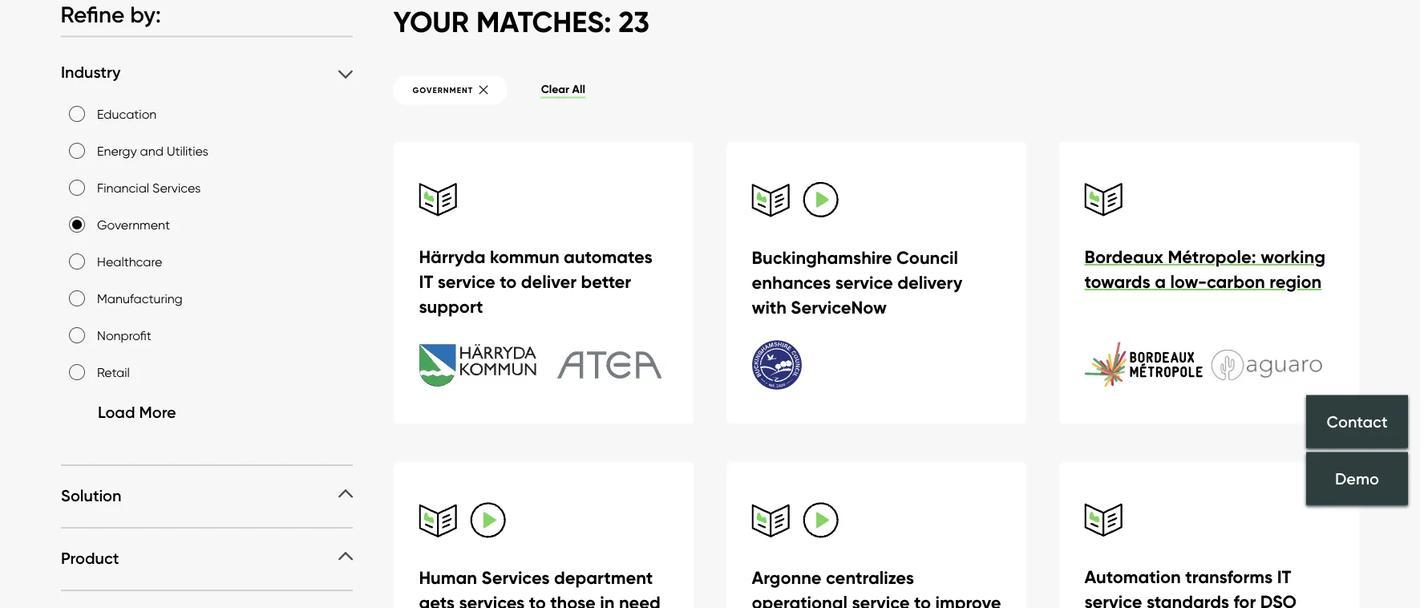 Task type: vqa. For each thing, say whether or not it's contained in the screenshot.
the left Services
yes



Task type: describe. For each thing, give the bounding box(es) containing it.
working
[[1261, 246, 1326, 268]]

1 bordeaux metropole image from the left
[[1085, 340, 1203, 390]]

education option
[[69, 106, 85, 122]]

retail option
[[69, 364, 85, 380]]

government option
[[69, 216, 85, 232]]

department
[[554, 567, 653, 589]]

2 bordeaux metropole image from the left
[[1210, 340, 1328, 390]]

services
[[459, 592, 525, 608]]

2 harryda kommu image from the left
[[544, 340, 662, 390]]

buckinghamshire council enhances service delivery with servicenow
[[752, 246, 963, 318]]

by:
[[130, 1, 161, 28]]

utilities
[[166, 142, 208, 158]]

nonprofit
[[97, 327, 151, 343]]

service for automation transforms it service standards for dso
[[1085, 591, 1143, 608]]

energy and utilities
[[97, 142, 208, 158]]

human
[[419, 567, 477, 589]]

healthcare
[[97, 253, 162, 269]]

carbon
[[1207, 270, 1266, 292]]

load more button
[[69, 398, 176, 426]]

automation transforms it service standards for dso
[[1085, 566, 1297, 608]]

for
[[1234, 591, 1256, 608]]

service for argonne centralizes operational service to improv
[[852, 592, 910, 608]]

enhances
[[752, 271, 831, 293]]

centralizes
[[826, 567, 914, 589]]

bordeaux métropole: working towards a low-carbon region
[[1085, 246, 1326, 292]]

financial services
[[97, 179, 200, 195]]

deliver
[[521, 270, 577, 292]]

härryda
[[419, 246, 486, 268]]

and
[[140, 142, 163, 158]]

support
[[419, 295, 483, 317]]

kommun
[[490, 246, 560, 268]]

to inside argonne centralizes operational service to improv
[[914, 592, 931, 608]]

healthcare option
[[69, 253, 85, 269]]

1 vertical spatial government
[[97, 216, 170, 232]]

load more
[[97, 402, 176, 422]]

towards
[[1085, 270, 1151, 292]]

services for financial
[[152, 179, 200, 195]]

härryda kommun automates it service to deliver better support
[[419, 246, 653, 317]]

retail
[[97, 364, 129, 380]]

with
[[752, 296, 787, 318]]

matches:
[[476, 4, 612, 40]]

métropole:
[[1168, 246, 1257, 268]]

more
[[139, 402, 176, 422]]

argonne
[[752, 567, 822, 589]]

in
[[600, 592, 615, 608]]

industry button
[[61, 61, 352, 82]]

refine
[[61, 1, 125, 28]]

clear
[[541, 82, 570, 96]]

23
[[619, 4, 650, 40]]

load
[[97, 402, 135, 422]]

manufacturing option
[[69, 290, 85, 306]]

solution
[[61, 485, 121, 505]]

argonne centralizes operational service to improv
[[752, 567, 1002, 608]]



Task type: locate. For each thing, give the bounding box(es) containing it.
low-
[[1171, 270, 1207, 292]]

services down utilities
[[152, 179, 200, 195]]

clear all link
[[541, 82, 585, 98]]

a
[[1155, 270, 1166, 292]]

to inside human services department gets services to those in nee
[[529, 592, 546, 608]]

service inside härryda kommun automates it service to deliver better support
[[438, 270, 496, 292]]

bordeaux
[[1085, 246, 1164, 268]]

1 vertical spatial services
[[482, 567, 550, 589]]

delivery
[[898, 271, 963, 293]]

buckinghamshire
[[752, 246, 892, 268]]

solution button
[[61, 485, 352, 506]]

services up services
[[482, 567, 550, 589]]

industry
[[61, 62, 120, 82]]

clear all
[[541, 82, 585, 96]]

your matches: 23
[[393, 4, 650, 40]]

service inside argonne centralizes operational service to improv
[[852, 592, 910, 608]]

services for human
[[482, 567, 550, 589]]

to
[[500, 270, 517, 292], [529, 592, 546, 608], [914, 592, 931, 608]]

1 vertical spatial it
[[1278, 566, 1292, 588]]

service down härryda
[[438, 270, 496, 292]]

2 horizontal spatial to
[[914, 592, 931, 608]]

it
[[419, 270, 433, 292], [1278, 566, 1292, 588]]

service inside automation transforms it service standards for dso
[[1085, 591, 1143, 608]]

it inside automation transforms it service standards for dso
[[1278, 566, 1292, 588]]

service for buckinghamshire council enhances service delivery with servicenow
[[836, 271, 893, 293]]

0 horizontal spatial government
[[97, 216, 170, 232]]

operational
[[752, 592, 848, 608]]

1 harryda kommu image from the left
[[419, 340, 537, 390]]

services
[[152, 179, 200, 195], [482, 567, 550, 589]]

0 horizontal spatial to
[[500, 270, 517, 292]]

to for services
[[529, 592, 546, 608]]

transforms
[[1186, 566, 1273, 588]]

it up dso
[[1278, 566, 1292, 588]]

refine by:
[[61, 1, 161, 28]]

0 horizontal spatial it
[[419, 270, 433, 292]]

better
[[581, 270, 632, 292]]

0 vertical spatial government
[[413, 85, 473, 96]]

financial
[[97, 179, 149, 195]]

0 vertical spatial it
[[419, 270, 433, 292]]

servicenow
[[791, 296, 887, 318]]

0 horizontal spatial services
[[152, 179, 200, 195]]

0 vertical spatial services
[[152, 179, 200, 195]]

government down your
[[413, 85, 473, 96]]

automates
[[564, 246, 653, 268]]

product button
[[61, 548, 352, 568]]

financial services option
[[69, 179, 85, 195]]

automation
[[1085, 566, 1181, 588]]

it up support
[[419, 270, 433, 292]]

energy
[[97, 142, 136, 158]]

services inside human services department gets services to those in nee
[[482, 567, 550, 589]]

harryda kommu image
[[419, 340, 537, 390], [544, 340, 662, 390]]

human services department gets services to those in nee
[[419, 567, 661, 608]]

energy and utilities option
[[69, 142, 85, 158]]

product
[[61, 548, 119, 568]]

to inside härryda kommun automates it service to deliver better support
[[500, 270, 517, 292]]

region
[[1270, 270, 1322, 292]]

those
[[551, 592, 596, 608]]

bordeaux metropole image
[[1085, 340, 1203, 390], [1210, 340, 1328, 390]]

1 horizontal spatial services
[[482, 567, 550, 589]]

your
[[393, 4, 469, 40]]

service down the automation
[[1085, 591, 1143, 608]]

1 horizontal spatial to
[[529, 592, 546, 608]]

1 horizontal spatial harryda kommu image
[[544, 340, 662, 390]]

manufacturing
[[97, 290, 182, 306]]

gets
[[419, 592, 455, 608]]

service inside buckinghamshire council enhances service delivery with servicenow
[[836, 271, 893, 293]]

nonprofit option
[[69, 327, 85, 343]]

dso
[[1261, 591, 1297, 608]]

1 horizontal spatial it
[[1278, 566, 1292, 588]]

it inside härryda kommun automates it service to deliver better support
[[419, 270, 433, 292]]

1 horizontal spatial bordeaux metropole image
[[1210, 340, 1328, 390]]

service up servicenow
[[836, 271, 893, 293]]

government up the healthcare in the left of the page
[[97, 216, 170, 232]]

0 horizontal spatial harryda kommu image
[[419, 340, 537, 390]]

1 horizontal spatial government
[[413, 85, 473, 96]]

government
[[413, 85, 473, 96], [97, 216, 170, 232]]

standards
[[1147, 591, 1230, 608]]

to for service
[[500, 270, 517, 292]]

0 horizontal spatial bordeaux metropole image
[[1085, 340, 1203, 390]]

service
[[438, 270, 496, 292], [836, 271, 893, 293], [1085, 591, 1143, 608], [852, 592, 910, 608]]

buckinghamshire council image
[[752, 340, 872, 390]]

council
[[897, 246, 958, 268]]

all
[[572, 82, 585, 96]]

education
[[97, 106, 156, 121]]

service down centralizes
[[852, 592, 910, 608]]



